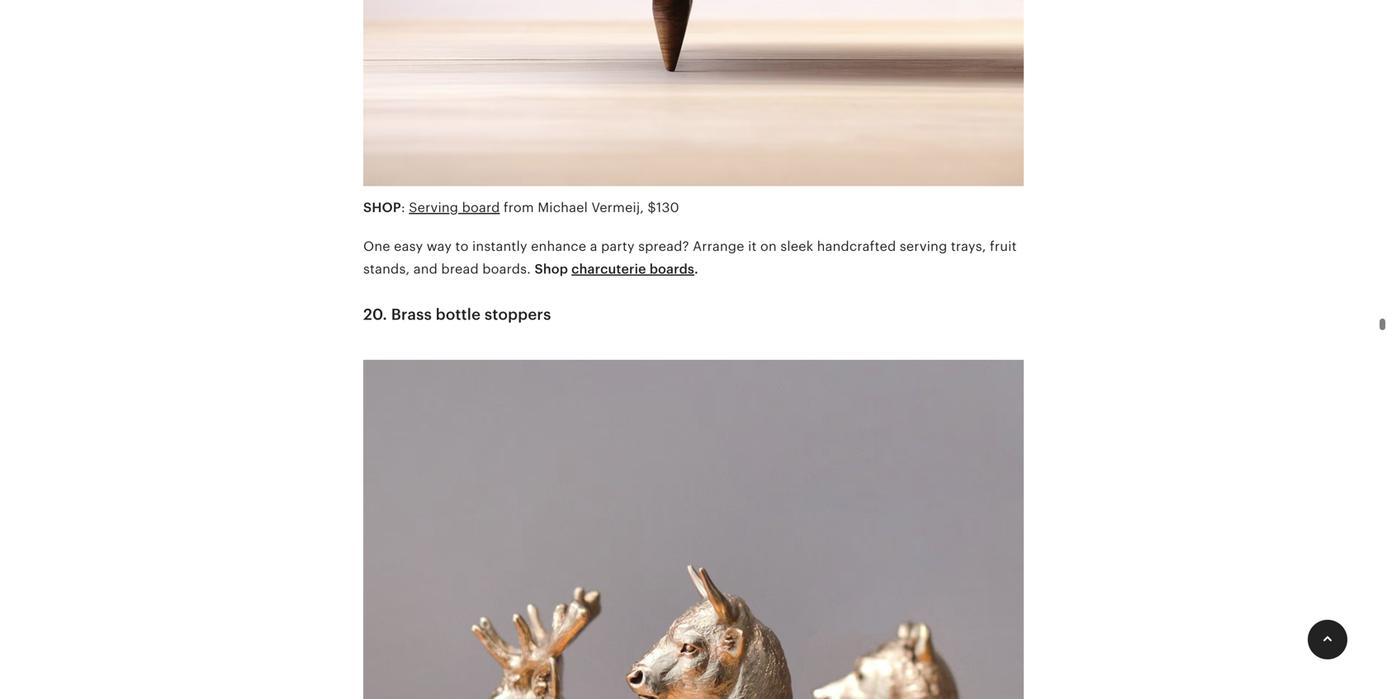 Task type: locate. For each thing, give the bounding box(es) containing it.
serving
[[409, 200, 458, 215]]

shop : serving board from michael vermeij, $130
[[363, 200, 679, 215]]

:
[[401, 200, 405, 215]]

party
[[601, 239, 635, 254]]

way
[[427, 239, 452, 254]]

board
[[462, 200, 500, 215]]

stands,
[[363, 262, 410, 277]]

trays,
[[951, 239, 986, 254]]

one easy way to instantly enhance a party spread? arrange it on sleek handcrafted serving trays, fruit stands, and bread boards.
[[363, 239, 1017, 277]]

shop
[[535, 262, 568, 277]]

$130
[[648, 200, 679, 215]]

vermeij,
[[591, 200, 644, 215]]

enhance
[[531, 239, 586, 254]]

charcuterie boards link
[[571, 262, 694, 277]]

a
[[590, 239, 597, 254]]

unique wedding registry idea - brass bottle stoppers image
[[363, 350, 1024, 699]]

practical wedding registry idea - wood cutting and charcuterie board image
[[363, 0, 1024, 197]]

20.
[[363, 306, 387, 323]]

to
[[455, 239, 469, 254]]

on
[[760, 239, 777, 254]]

easy
[[394, 239, 423, 254]]



Task type: describe. For each thing, give the bounding box(es) containing it.
from
[[504, 200, 534, 215]]

boards
[[650, 262, 694, 277]]

stoppers
[[485, 306, 551, 323]]

20. brass bottle stoppers
[[363, 306, 551, 323]]

bread
[[441, 262, 479, 277]]

sleek
[[780, 239, 813, 254]]

serving
[[900, 239, 947, 254]]

instantly
[[472, 239, 527, 254]]

fruit
[[990, 239, 1017, 254]]

shop
[[363, 200, 401, 215]]

brass
[[391, 306, 432, 323]]

.
[[694, 262, 698, 277]]

charcuterie
[[571, 262, 646, 277]]

michael
[[538, 200, 588, 215]]

one
[[363, 239, 390, 254]]

arrange
[[693, 239, 744, 254]]

handcrafted
[[817, 239, 896, 254]]

shop charcuterie boards .
[[535, 262, 698, 277]]

it
[[748, 239, 757, 254]]

spread?
[[638, 239, 689, 254]]

serving board link
[[409, 200, 500, 215]]

bottle
[[436, 306, 481, 323]]

and
[[413, 262, 438, 277]]

boards.
[[482, 262, 531, 277]]



Task type: vqa. For each thing, say whether or not it's contained in the screenshot.
the charcuterie
yes



